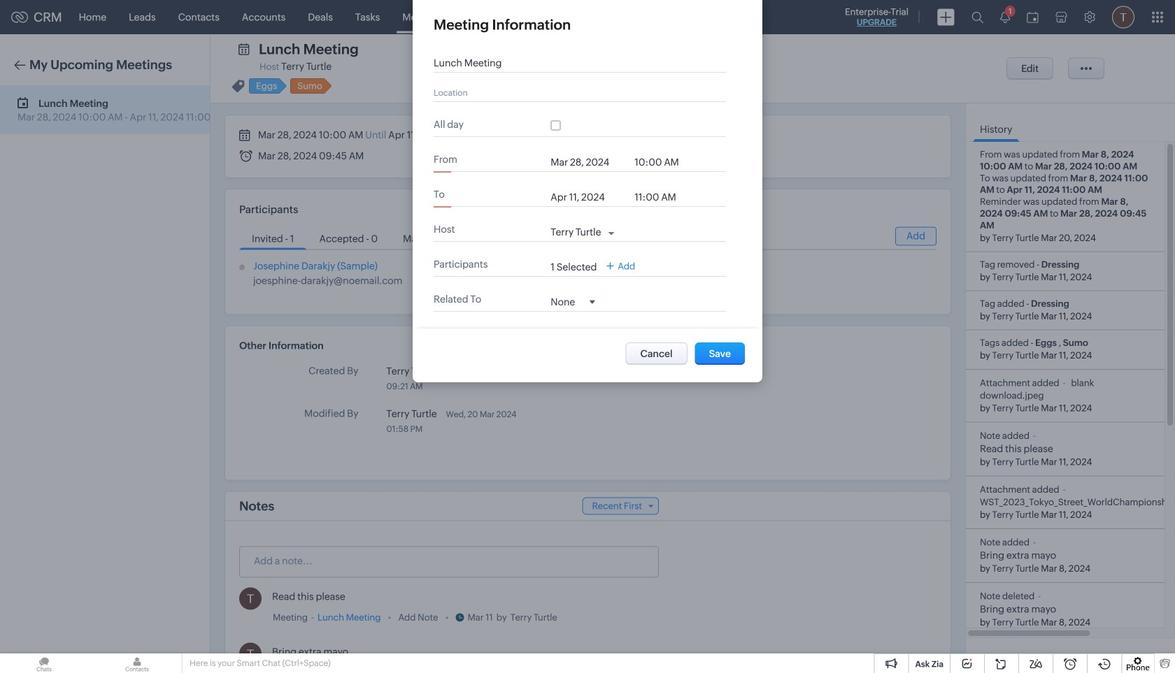 Task type: vqa. For each thing, say whether or not it's contained in the screenshot.
Search text box
no



Task type: locate. For each thing, give the bounding box(es) containing it.
1 hh:mm a text field from the top
[[635, 157, 691, 168]]

Location text field
[[434, 87, 714, 98]]

create menu element
[[929, 0, 964, 34]]

Title text field
[[434, 57, 714, 69]]

search element
[[964, 0, 992, 34]]

contacts image
[[93, 654, 181, 674]]

1 vertical spatial hh:mm a text field
[[635, 192, 691, 203]]

None button
[[1007, 57, 1054, 80], [626, 343, 688, 365], [695, 343, 745, 365], [1007, 57, 1054, 80], [626, 343, 688, 365], [695, 343, 745, 365]]

2 hh:mm a text field from the top
[[635, 192, 691, 203]]

chats image
[[0, 654, 88, 674]]

mmm d, yyyy text field
[[551, 192, 628, 203]]

hh:mm a text field for mmm d, yyyy text box
[[635, 192, 691, 203]]

logo image
[[11, 12, 28, 23]]

mmm d, yyyy text field
[[551, 157, 628, 168]]

0 vertical spatial hh:mm a text field
[[635, 157, 691, 168]]

hh:mm a text field
[[635, 157, 691, 168], [635, 192, 691, 203]]

search image
[[972, 11, 984, 23]]

None field
[[551, 296, 595, 308]]

create menu image
[[938, 9, 955, 26]]

Add a note... field
[[240, 555, 658, 569]]



Task type: describe. For each thing, give the bounding box(es) containing it.
signals element
[[992, 0, 1019, 34]]

profile image
[[1113, 6, 1135, 28]]

hh:mm a text field for mmm d, yyyy text field
[[635, 157, 691, 168]]

calendar image
[[1027, 12, 1039, 23]]

profile element
[[1104, 0, 1144, 34]]



